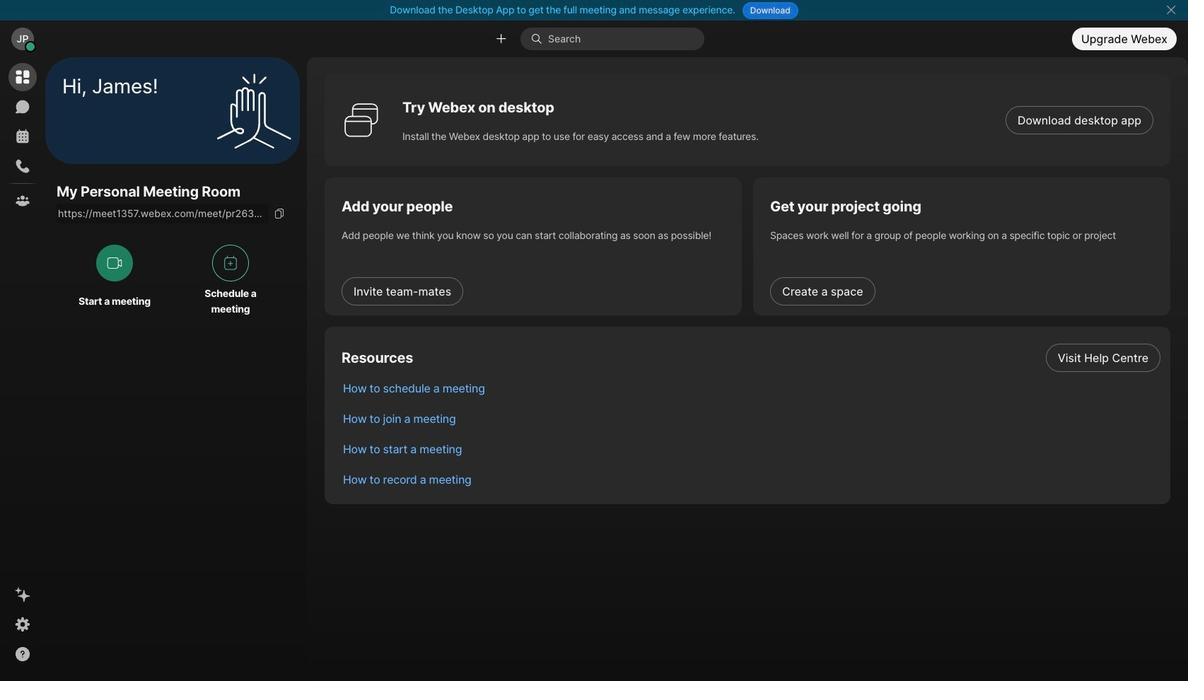 Task type: describe. For each thing, give the bounding box(es) containing it.
2 list item from the top
[[332, 373, 1171, 403]]

webex tab list
[[8, 63, 37, 215]]

cancel_16 image
[[1166, 4, 1177, 16]]

4 list item from the top
[[332, 434, 1171, 464]]



Task type: vqa. For each thing, say whether or not it's contained in the screenshot.
cancel_16 image
yes



Task type: locate. For each thing, give the bounding box(es) containing it.
two hands high-fiving image
[[211, 68, 296, 153]]

3 list item from the top
[[332, 403, 1171, 434]]

1 list item from the top
[[332, 342, 1171, 373]]

None text field
[[57, 204, 269, 224]]

navigation
[[0, 57, 45, 681]]

list item
[[332, 342, 1171, 373], [332, 373, 1171, 403], [332, 403, 1171, 434], [332, 434, 1171, 464], [332, 464, 1171, 494]]

5 list item from the top
[[332, 464, 1171, 494]]



